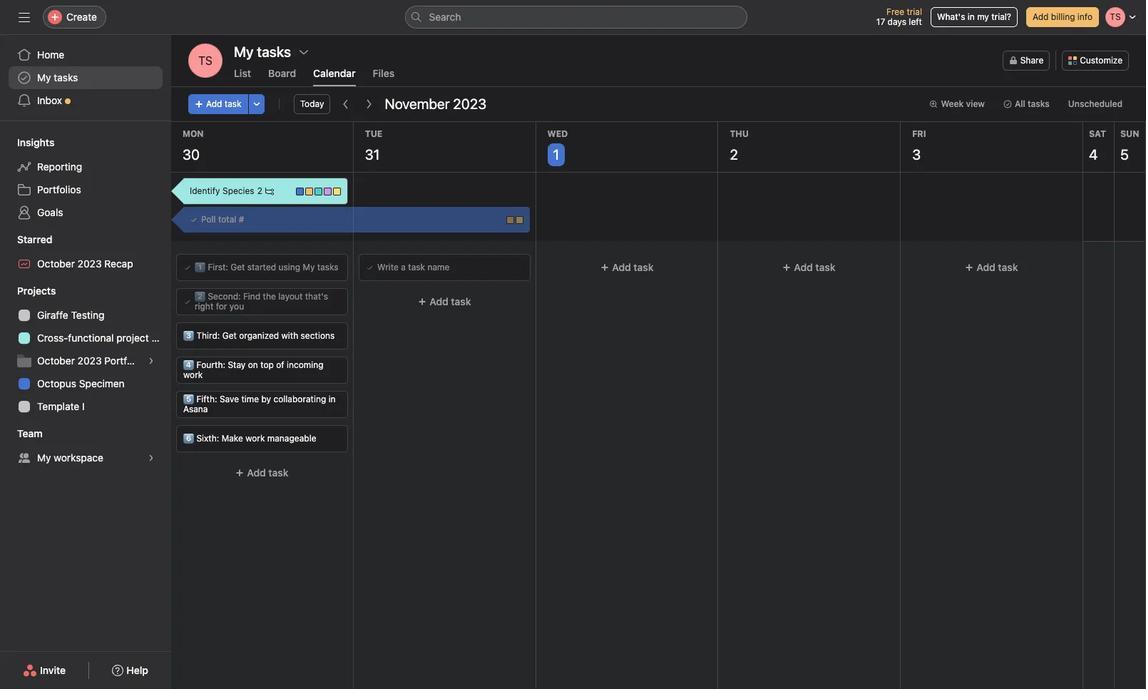 Task type: describe. For each thing, give the bounding box(es) containing it.
3️⃣ third: get organized with sections
[[183, 330, 335, 341]]

ts
[[198, 54, 213, 67]]

specimen
[[79, 378, 125, 390]]

top
[[261, 360, 274, 370]]

1️⃣ first: get started using my tasks
[[195, 262, 339, 273]]

my for my tasks
[[37, 71, 51, 83]]

november 2023
[[385, 96, 487, 112]]

unscheduled button
[[1063, 94, 1130, 114]]

projects element
[[0, 278, 171, 421]]

october 2023 recap link
[[9, 253, 163, 275]]

2023 for october 2023 recap
[[78, 258, 102, 270]]

octopus specimen link
[[9, 373, 163, 395]]

1 horizontal spatial tasks
[[317, 262, 339, 273]]

trial?
[[992, 11, 1012, 22]]

tasks for my tasks
[[54, 71, 78, 83]]

2️⃣
[[195, 291, 206, 302]]

ts button
[[188, 44, 223, 78]]

save
[[220, 394, 239, 405]]

customize
[[1081, 55, 1123, 66]]

in inside "5️⃣ fifth: save time by collaborating in asana"
[[329, 394, 336, 405]]

cross-
[[37, 332, 68, 344]]

see details, october 2023 portfolio image
[[147, 357, 156, 365]]

plan
[[152, 332, 171, 344]]

3️⃣
[[183, 330, 194, 341]]

my for my workspace
[[37, 452, 51, 464]]

add inside add billing info button
[[1033, 11, 1049, 22]]

find
[[243, 291, 261, 302]]

week view
[[942, 98, 986, 109]]

home
[[37, 49, 64, 61]]

of
[[276, 360, 284, 370]]

giraffe testing link
[[9, 304, 163, 327]]

all
[[1016, 98, 1026, 109]]

tue
[[365, 128, 383, 139]]

tue 31
[[365, 128, 383, 163]]

projects button
[[0, 284, 56, 298]]

testing
[[71, 309, 105, 321]]

trial
[[907, 6, 923, 17]]

#
[[239, 214, 244, 225]]

insights button
[[0, 136, 55, 150]]

october 2023 portfolio link
[[9, 350, 163, 373]]

team
[[17, 427, 43, 440]]

get for started
[[231, 262, 245, 273]]

october 2023 portfolio
[[37, 355, 143, 367]]

workspace
[[54, 452, 103, 464]]

week
[[942, 98, 964, 109]]

fri 3
[[913, 128, 927, 163]]

more actions image
[[252, 100, 261, 108]]

0 horizontal spatial 2
[[257, 186, 263, 196]]

sun
[[1121, 128, 1140, 139]]

create
[[66, 11, 97, 23]]

thu
[[730, 128, 749, 139]]

organized
[[239, 330, 279, 341]]

calendar link
[[313, 67, 356, 86]]

5
[[1121, 146, 1130, 163]]

hide sidebar image
[[19, 11, 30, 23]]

sections
[[301, 330, 335, 341]]

leftcount image
[[265, 187, 274, 196]]

october for october 2023 portfolio
[[37, 355, 75, 367]]

previous week image
[[341, 98, 352, 110]]

today
[[300, 98, 324, 109]]

5️⃣
[[183, 394, 194, 405]]

fourth:
[[197, 360, 226, 370]]

add billing info button
[[1027, 7, 1100, 27]]

my tasks
[[37, 71, 78, 83]]

insights element
[[0, 130, 171, 227]]

identify species
[[190, 186, 255, 196]]

files
[[373, 67, 395, 79]]

2023 for november 2023
[[453, 96, 487, 112]]

insights
[[17, 136, 55, 148]]

reporting link
[[9, 156, 163, 178]]

started
[[247, 262, 276, 273]]

sun 5
[[1121, 128, 1140, 163]]

cross-functional project plan link
[[9, 327, 171, 350]]

in inside button
[[968, 11, 975, 22]]

left
[[909, 16, 923, 27]]

1 horizontal spatial work
[[246, 433, 265, 444]]

31
[[365, 146, 380, 163]]

the
[[263, 291, 276, 302]]

template
[[37, 400, 79, 412]]

wed
[[548, 128, 568, 139]]

october for october 2023 recap
[[37, 258, 75, 270]]

identify
[[190, 186, 220, 196]]

project
[[117, 332, 149, 344]]

november
[[385, 96, 450, 112]]

3
[[913, 146, 921, 163]]

that's
[[305, 291, 328, 302]]

third:
[[197, 330, 220, 341]]

next week image
[[364, 98, 375, 110]]

my
[[978, 11, 990, 22]]

search list box
[[405, 6, 748, 29]]

my workspace
[[37, 452, 103, 464]]

info
[[1078, 11, 1093, 22]]

sat
[[1090, 128, 1107, 139]]

board
[[268, 67, 296, 79]]

total
[[218, 214, 236, 225]]

what's in my trial? button
[[931, 7, 1018, 27]]

starred element
[[0, 227, 171, 278]]



Task type: vqa. For each thing, say whether or not it's contained in the screenshot.
"1:1 Meeting Agenda"
no



Task type: locate. For each thing, give the bounding box(es) containing it.
files link
[[373, 67, 395, 86]]

octopus
[[37, 378, 76, 390]]

2023 inside starred element
[[78, 258, 102, 270]]

customize button
[[1063, 51, 1130, 71]]

0 horizontal spatial work
[[183, 370, 203, 380]]

2023 inside projects element
[[78, 355, 102, 367]]

4
[[1090, 146, 1098, 163]]

2 vertical spatial my
[[37, 452, 51, 464]]

work up 5️⃣
[[183, 370, 203, 380]]

4️⃣ fourth: stay on top of incoming work
[[183, 360, 324, 380]]

0 horizontal spatial tasks
[[54, 71, 78, 83]]

first:
[[208, 262, 228, 273]]

2 inside thu 2
[[730, 146, 739, 163]]

teams element
[[0, 421, 171, 472]]

portfolio
[[104, 355, 143, 367]]

reporting
[[37, 161, 82, 173]]

incoming
[[287, 360, 324, 370]]

2023 left the recap
[[78, 258, 102, 270]]

right
[[195, 301, 214, 312]]

functional
[[68, 332, 114, 344]]

all tasks button
[[998, 94, 1057, 114]]

2 vertical spatial tasks
[[317, 262, 339, 273]]

0 vertical spatial get
[[231, 262, 245, 273]]

work right make
[[246, 433, 265, 444]]

2️⃣ second: find the layout that's right for you
[[195, 291, 328, 312]]

october inside projects element
[[37, 355, 75, 367]]

1 vertical spatial 2023
[[78, 258, 102, 270]]

october inside starred element
[[37, 258, 75, 270]]

0 horizontal spatial in
[[329, 394, 336, 405]]

make
[[222, 433, 243, 444]]

what's
[[938, 11, 966, 22]]

0 vertical spatial my
[[37, 71, 51, 83]]

tasks right all
[[1028, 98, 1050, 109]]

on
[[248, 360, 258, 370]]

5️⃣ fifth: save time by collaborating in asana
[[183, 394, 336, 415]]

view
[[967, 98, 986, 109]]

1 vertical spatial in
[[329, 394, 336, 405]]

asana
[[183, 404, 208, 415]]

calendar
[[313, 67, 356, 79]]

6️⃣ sixth: make work manageable
[[183, 433, 317, 444]]

get right the first:
[[231, 262, 245, 273]]

mon 30
[[183, 128, 204, 163]]

0 vertical spatial 2023
[[453, 96, 487, 112]]

tasks down home
[[54, 71, 78, 83]]

get right third:
[[222, 330, 237, 341]]

1 vertical spatial work
[[246, 433, 265, 444]]

invite
[[40, 664, 66, 677]]

team button
[[0, 427, 43, 441]]

billing
[[1052, 11, 1076, 22]]

time
[[242, 394, 259, 405]]

30
[[183, 146, 200, 163]]

1 october from the top
[[37, 258, 75, 270]]

tasks for all tasks
[[1028, 98, 1050, 109]]

inbox
[[37, 94, 62, 106]]

1 horizontal spatial 2
[[730, 146, 739, 163]]

my right using at the left
[[303, 262, 315, 273]]

share
[[1021, 55, 1044, 66]]

create button
[[43, 6, 106, 29]]

october down starred
[[37, 258, 75, 270]]

my inside global element
[[37, 71, 51, 83]]

1 vertical spatial october
[[37, 355, 75, 367]]

for
[[216, 301, 227, 312]]

1 horizontal spatial in
[[968, 11, 975, 22]]

tasks inside global element
[[54, 71, 78, 83]]

add task
[[206, 98, 242, 109], [612, 261, 654, 273], [795, 261, 836, 273], [977, 261, 1019, 273], [430, 295, 471, 308], [247, 467, 289, 479]]

2023 down cross-functional project plan link
[[78, 355, 102, 367]]

write
[[377, 262, 399, 273]]

6️⃣
[[183, 433, 194, 444]]

help button
[[103, 658, 158, 684]]

2 down thu
[[730, 146, 739, 163]]

goals link
[[9, 201, 163, 224]]

add
[[1033, 11, 1049, 22], [206, 98, 222, 109], [612, 261, 631, 273], [795, 261, 814, 273], [977, 261, 996, 273], [430, 295, 449, 308], [247, 467, 266, 479]]

work
[[183, 370, 203, 380], [246, 433, 265, 444]]

with
[[282, 330, 298, 341]]

get for organized
[[222, 330, 237, 341]]

task
[[225, 98, 242, 109], [634, 261, 654, 273], [816, 261, 836, 273], [999, 261, 1019, 273], [408, 262, 425, 273], [451, 295, 471, 308], [269, 467, 289, 479]]

1 vertical spatial 2
[[257, 186, 263, 196]]

inbox link
[[9, 89, 163, 112]]

board link
[[268, 67, 296, 86]]

in right collaborating
[[329, 394, 336, 405]]

mon
[[183, 128, 204, 139]]

0 vertical spatial work
[[183, 370, 203, 380]]

write a task name
[[377, 262, 450, 273]]

october
[[37, 258, 75, 270], [37, 355, 75, 367]]

2 october from the top
[[37, 355, 75, 367]]

poll
[[201, 214, 216, 225]]

manageable
[[267, 433, 317, 444]]

stay
[[228, 360, 246, 370]]

share button
[[1003, 51, 1051, 71]]

cross-functional project plan
[[37, 332, 171, 344]]

2023 for october 2023 portfolio
[[78, 355, 102, 367]]

2 vertical spatial 2023
[[78, 355, 102, 367]]

sat 4
[[1090, 128, 1107, 163]]

in left my
[[968, 11, 975, 22]]

2 horizontal spatial tasks
[[1028, 98, 1050, 109]]

tasks up that's
[[317, 262, 339, 273]]

my tasks link
[[9, 66, 163, 89]]

week view button
[[924, 94, 992, 114]]

octopus specimen
[[37, 378, 125, 390]]

portfolios
[[37, 183, 81, 196]]

all tasks
[[1016, 98, 1050, 109]]

you
[[230, 301, 244, 312]]

1 vertical spatial tasks
[[1028, 98, 1050, 109]]

tasks inside dropdown button
[[1028, 98, 1050, 109]]

2 left leftcount "icon"
[[257, 186, 263, 196]]

home link
[[9, 44, 163, 66]]

my up inbox
[[37, 71, 51, 83]]

fri
[[913, 128, 927, 139]]

0 vertical spatial 2
[[730, 146, 739, 163]]

list
[[234, 67, 251, 79]]

see details, my workspace image
[[147, 454, 156, 462]]

1 vertical spatial get
[[222, 330, 237, 341]]

show options image
[[298, 46, 310, 58]]

2023 right november at top left
[[453, 96, 487, 112]]

work inside '4️⃣ fourth: stay on top of incoming work'
[[183, 370, 203, 380]]

1 vertical spatial my
[[303, 262, 315, 273]]

layout
[[278, 291, 303, 302]]

using
[[279, 262, 300, 273]]

0 vertical spatial october
[[37, 258, 75, 270]]

october 2023 recap
[[37, 258, 133, 270]]

0 vertical spatial in
[[968, 11, 975, 22]]

october up octopus
[[37, 355, 75, 367]]

get
[[231, 262, 245, 273], [222, 330, 237, 341]]

2
[[730, 146, 739, 163], [257, 186, 263, 196]]

thu 2
[[730, 128, 749, 163]]

0 vertical spatial tasks
[[54, 71, 78, 83]]

17
[[877, 16, 886, 27]]

poll total #
[[201, 214, 244, 225]]

my
[[37, 71, 51, 83], [303, 262, 315, 273], [37, 452, 51, 464]]

add task button
[[188, 94, 248, 114], [542, 255, 713, 280], [725, 255, 895, 280], [907, 255, 1078, 280], [360, 289, 530, 315], [177, 460, 347, 486]]

global element
[[0, 35, 171, 121]]

giraffe testing
[[37, 309, 105, 321]]

unscheduled
[[1069, 98, 1123, 109]]

by
[[262, 394, 271, 405]]

my down team on the bottom of the page
[[37, 452, 51, 464]]

my inside teams element
[[37, 452, 51, 464]]

starred button
[[0, 233, 52, 247]]



